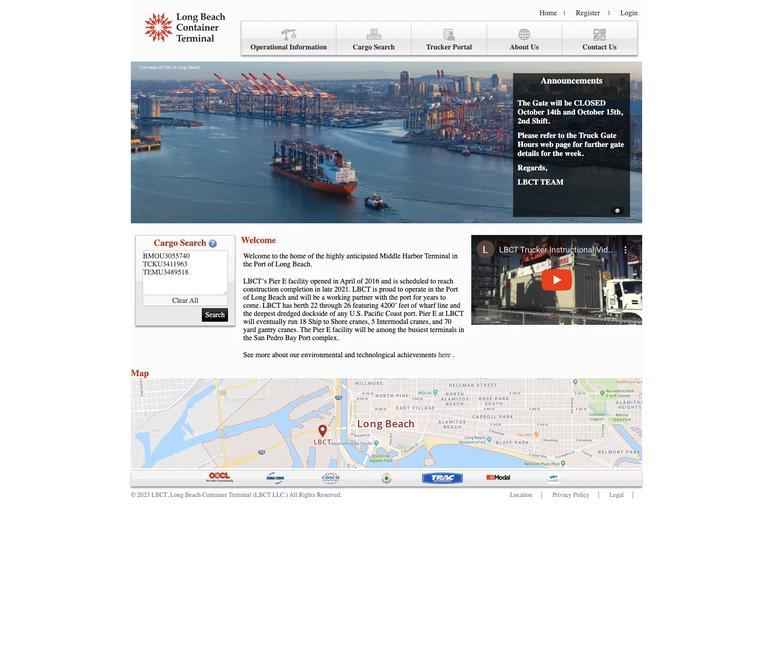 Task type: vqa. For each thing, say whether or not it's contained in the screenshot.
Long within the Welcome to the home of the highly anticipated Middle Harbor Terminal in the Port of Long Beach.
yes



Task type: locate. For each thing, give the bounding box(es) containing it.
1 horizontal spatial is
[[393, 278, 398, 286]]

be left 'a' on the left top
[[313, 294, 320, 302]]

2023
[[137, 492, 150, 499]]

2 horizontal spatial port
[[446, 286, 458, 294]]

october
[[518, 108, 545, 117], [578, 108, 605, 117]]

search
[[374, 43, 395, 51], [180, 238, 206, 248]]

long
[[276, 261, 291, 269], [251, 294, 266, 302], [170, 492, 184, 499]]

| right the home
[[564, 9, 565, 17]]

dockside
[[302, 310, 328, 318]]

us right the 'contact'
[[609, 43, 617, 51]]

1 vertical spatial beach
[[185, 492, 201, 499]]

legal link
[[610, 492, 624, 499]]

1 vertical spatial terminal
[[229, 492, 251, 499]]

Enter container numbers and/ or booking numbers. text field
[[143, 251, 228, 296]]

welcome inside welcome to the home of the highly anticipated middle harbor terminal in the port of long beach.
[[243, 252, 270, 261]]

for right port
[[413, 294, 422, 302]]

gate right truck in the right of the page
[[601, 131, 617, 140]]

berth
[[294, 302, 309, 310]]

at
[[439, 310, 444, 318]]

0 horizontal spatial for
[[413, 294, 422, 302]]

e up has
[[282, 278, 287, 286]]

to right refer
[[558, 131, 565, 140]]

the left home
[[280, 252, 288, 261]]

1 horizontal spatial beach
[[268, 294, 286, 302]]

port inside welcome to the home of the highly anticipated middle harbor terminal in the port of long beach.
[[254, 261, 266, 269]]

regards,​
[[518, 163, 547, 172]]

lbct,
[[151, 492, 169, 499]]

the up lbct's
[[243, 261, 252, 269]]

of right feet
[[411, 302, 417, 310]]

menu bar
[[241, 21, 638, 55]]

0 vertical spatial the
[[518, 99, 531, 108]]

for right details
[[541, 149, 551, 158]]

gantry
[[258, 326, 276, 334]]

0 vertical spatial port
[[254, 261, 266, 269]]

0 horizontal spatial |
[[564, 9, 565, 17]]

1 horizontal spatial search
[[374, 43, 395, 51]]

0 vertical spatial long
[[276, 261, 291, 269]]

lbct team
[[518, 178, 564, 187]]

all right clear
[[189, 297, 198, 305]]

all
[[189, 297, 198, 305], [290, 492, 297, 499]]

to right proud
[[398, 286, 403, 294]]

coast
[[386, 310, 402, 318]]

feet
[[399, 302, 410, 310]]

22
[[311, 302, 318, 310]]

2 vertical spatial e
[[326, 326, 331, 334]]

rights
[[299, 492, 316, 499]]

0 vertical spatial all
[[189, 297, 198, 305]]

us right about
[[531, 43, 539, 51]]

of left any
[[330, 310, 336, 318]]

contact us link
[[562, 23, 638, 55]]

0 horizontal spatial port
[[254, 261, 266, 269]]

1 horizontal spatial cranes,
[[410, 318, 431, 326]]

1 vertical spatial e
[[433, 310, 437, 318]]

be left among
[[368, 326, 375, 334]]

for right page
[[573, 140, 583, 149]]

0 horizontal spatial us
[[531, 43, 539, 51]]

0 vertical spatial be
[[565, 99, 572, 108]]

cranes,
[[350, 318, 370, 326], [410, 318, 431, 326]]

the
[[567, 131, 577, 140], [553, 149, 563, 158], [280, 252, 288, 261], [316, 252, 325, 261], [243, 261, 252, 269], [436, 286, 444, 294], [389, 294, 398, 302], [243, 310, 252, 318], [398, 326, 407, 334], [243, 334, 252, 342]]

1 horizontal spatial |
[[609, 9, 610, 17]]

0 vertical spatial beach
[[268, 294, 286, 302]]

1 vertical spatial welcome
[[243, 252, 270, 261]]

will left 'a' on the left top
[[300, 294, 311, 302]]

terminal
[[425, 252, 451, 261], [229, 492, 251, 499]]

port up lbct's
[[254, 261, 266, 269]]

1 horizontal spatial be
[[368, 326, 375, 334]]

october up truck in the right of the page
[[578, 108, 605, 117]]

terminal inside welcome to the home of the highly anticipated middle harbor terminal in the port of long beach.
[[425, 252, 451, 261]]

the up 2nd
[[518, 99, 531, 108]]

years
[[424, 294, 439, 302]]

1 | from the left
[[564, 9, 565, 17]]

1 horizontal spatial cargo search
[[353, 43, 395, 51]]

1 us from the left
[[531, 43, 539, 51]]

0 horizontal spatial cranes,
[[350, 318, 370, 326]]

0 horizontal spatial gate
[[533, 99, 549, 108]]

1 horizontal spatial us
[[609, 43, 617, 51]]

a
[[322, 294, 325, 302]]

0 horizontal spatial pier
[[269, 278, 280, 286]]

beach up dredged in the top of the page
[[268, 294, 286, 302]]

lbct left has
[[263, 302, 281, 310]]

1 horizontal spatial pier
[[313, 326, 325, 334]]

in right late
[[333, 278, 339, 286]]

featuring
[[353, 302, 379, 310]]

the left truck in the right of the page
[[567, 131, 577, 140]]

the right run
[[300, 326, 311, 334]]

long inside "lbct's pier e facility opened in april of 2016 and is scheduled to reach construction completion in late 2021.  lbct is proud to operate in the port of long beach and will be a working partner with the port for years to come.  lbct has berth 22 through 26 featuring 4200' feet of wharf line and the deepest dredged dockside of any u.s. pacific coast port. pier e at lbct will eventually run 18 ship to shore cranes, 5 intermodal cranes, and 70 yard gantry cranes. the pier e facility will be among the busiest terminals in the san pedro bay port complex."
[[251, 294, 266, 302]]

0 horizontal spatial cargo search
[[154, 238, 206, 248]]

port right bay at the bottom left of page
[[299, 334, 311, 342]]

in up reach
[[452, 252, 458, 261]]

construction
[[243, 286, 279, 294]]

2 vertical spatial be
[[368, 326, 375, 334]]

gate up shift.
[[533, 99, 549, 108]]

0 vertical spatial search
[[374, 43, 395, 51]]

1 vertical spatial pier
[[419, 310, 431, 318]]

14th and
[[547, 108, 576, 117]]

bay
[[285, 334, 297, 342]]

1 cranes, from the left
[[350, 318, 370, 326]]

1 vertical spatial search
[[180, 238, 206, 248]]

all right llc.)
[[290, 492, 297, 499]]

port up line
[[446, 286, 458, 294]]

about us
[[510, 43, 539, 51]]

1 vertical spatial cargo search
[[154, 238, 206, 248]]

opened
[[311, 278, 331, 286]]

october up please
[[518, 108, 545, 117]]

1 horizontal spatial long
[[251, 294, 266, 302]]

terminal right harbor
[[425, 252, 451, 261]]

is left proud
[[373, 286, 377, 294]]

come.
[[243, 302, 261, 310]]

0 vertical spatial pier
[[269, 278, 280, 286]]

cargo
[[353, 43, 372, 51], [154, 238, 178, 248]]

1 vertical spatial gate
[[601, 131, 617, 140]]

and
[[381, 278, 392, 286], [288, 294, 298, 302], [450, 302, 461, 310], [432, 318, 443, 326], [345, 351, 355, 360]]

terminal left (lbct at left bottom
[[229, 492, 251, 499]]

to right the ship
[[324, 318, 329, 326]]

here
[[439, 351, 451, 360]]

of down lbct's
[[243, 294, 249, 302]]

partner
[[353, 294, 373, 302]]

0 horizontal spatial beach
[[185, 492, 201, 499]]

cranes, left the 5
[[350, 318, 370, 326]]

0 horizontal spatial e
[[282, 278, 287, 286]]

1 horizontal spatial e
[[326, 326, 331, 334]]

ship
[[309, 318, 322, 326]]

1 vertical spatial long
[[251, 294, 266, 302]]

1 vertical spatial facility
[[333, 326, 353, 334]]

in
[[452, 252, 458, 261], [333, 278, 339, 286], [315, 286, 321, 294], [428, 286, 434, 294], [459, 326, 464, 334]]

see more about our environmental and technological achievements here .
[[243, 351, 455, 360]]

to left home
[[272, 252, 278, 261]]

e left at
[[433, 310, 437, 318]]

0 vertical spatial gate
[[533, 99, 549, 108]]

0 horizontal spatial long
[[170, 492, 184, 499]]

0 horizontal spatial all
[[189, 297, 198, 305]]

port
[[254, 261, 266, 269], [446, 286, 458, 294], [299, 334, 311, 342]]

location
[[510, 492, 533, 499]]

1 horizontal spatial october
[[578, 108, 605, 117]]

and left technological
[[345, 351, 355, 360]]

line
[[438, 302, 448, 310]]

2 horizontal spatial e
[[433, 310, 437, 318]]

lbct's
[[243, 278, 267, 286]]

0 vertical spatial welcome
[[241, 235, 276, 246]]

facility down any
[[333, 326, 353, 334]]

1 horizontal spatial the
[[518, 99, 531, 108]]

©
[[131, 492, 136, 499]]

2 october from the left
[[578, 108, 605, 117]]

the inside the gate will be closed october 14th and october 15th, 2nd shift.
[[518, 99, 531, 108]]

long right lbct,
[[170, 492, 184, 499]]

pier right port.
[[419, 310, 431, 318]]

2 us from the left
[[609, 43, 617, 51]]

the right among
[[398, 326, 407, 334]]

to inside welcome to the home of the highly anticipated middle harbor terminal in the port of long beach.
[[272, 252, 278, 261]]

welcome for welcome to the home of the highly anticipated middle harbor terminal in the port of long beach.
[[243, 252, 270, 261]]

1 horizontal spatial terminal
[[425, 252, 451, 261]]

.
[[453, 351, 455, 360]]

0 vertical spatial cargo search
[[353, 43, 395, 51]]

gate inside please refer to the truck gate hours web page for further gate details for the week.
[[601, 131, 617, 140]]

operational
[[251, 43, 288, 51]]

2nd
[[518, 117, 530, 126]]

be left closed
[[565, 99, 572, 108]]

|
[[564, 9, 565, 17], [609, 9, 610, 17]]

to right years
[[441, 294, 446, 302]]

and up dredged in the top of the page
[[288, 294, 298, 302]]

and right 2016
[[381, 278, 392, 286]]

2 | from the left
[[609, 9, 610, 17]]

of
[[308, 252, 314, 261], [268, 261, 274, 269], [357, 278, 363, 286], [243, 294, 249, 302], [411, 302, 417, 310], [330, 310, 336, 318]]

0 horizontal spatial october
[[518, 108, 545, 117]]

0 horizontal spatial facility
[[288, 278, 309, 286]]

pier down dockside
[[313, 326, 325, 334]]

portal
[[453, 43, 472, 51]]

beach left container
[[185, 492, 201, 499]]

1 vertical spatial port
[[446, 286, 458, 294]]

long down lbct's
[[251, 294, 266, 302]]

0 vertical spatial facility
[[288, 278, 309, 286]]

26
[[344, 302, 351, 310]]

pier right lbct's
[[269, 278, 280, 286]]

is left scheduled at the top
[[393, 278, 398, 286]]

1 horizontal spatial facility
[[333, 326, 353, 334]]

2 horizontal spatial long
[[276, 261, 291, 269]]

web
[[540, 140, 554, 149]]

u.s.
[[350, 310, 363, 318]]

be inside the gate will be closed october 14th and october 15th, 2nd shift.
[[565, 99, 572, 108]]

the
[[518, 99, 531, 108], [300, 326, 311, 334]]

clear
[[172, 297, 188, 305]]

to left reach
[[431, 278, 436, 286]]

the up yard
[[243, 310, 252, 318]]

the left highly
[[316, 252, 325, 261]]

1 horizontal spatial gate
[[601, 131, 617, 140]]

announcements
[[541, 76, 603, 86]]

1 vertical spatial the
[[300, 326, 311, 334]]

about
[[272, 351, 288, 360]]

to
[[558, 131, 565, 140], [272, 252, 278, 261], [431, 278, 436, 286], [398, 286, 403, 294], [441, 294, 446, 302], [324, 318, 329, 326]]

gate
[[533, 99, 549, 108], [601, 131, 617, 140]]

wharf
[[419, 302, 436, 310]]

pier
[[269, 278, 280, 286], [419, 310, 431, 318], [313, 326, 325, 334]]

of up construction
[[268, 261, 274, 269]]

home link
[[540, 9, 557, 17]]

anticipated
[[347, 252, 378, 261]]

container
[[202, 492, 227, 499]]

the left the san
[[243, 334, 252, 342]]

information
[[290, 43, 327, 51]]

0 vertical spatial terminal
[[425, 252, 451, 261]]

1 horizontal spatial all
[[290, 492, 297, 499]]

2 horizontal spatial be
[[565, 99, 572, 108]]

1 horizontal spatial cargo
[[353, 43, 372, 51]]

| left login link
[[609, 9, 610, 17]]

will down announcements at the top right of page
[[551, 99, 563, 108]]

0 horizontal spatial the
[[300, 326, 311, 334]]

please refer to the truck gate hours web page for further gate details for the week.
[[518, 131, 624, 158]]

cargo search
[[353, 43, 395, 51], [154, 238, 206, 248]]

harbor
[[403, 252, 423, 261]]

long left beach. on the left of page
[[276, 261, 291, 269]]

0 horizontal spatial search
[[180, 238, 206, 248]]

facility
[[288, 278, 309, 286], [333, 326, 353, 334]]

None submit
[[202, 309, 228, 322]]

facility down beach. on the left of page
[[288, 278, 309, 286]]

e left shore
[[326, 326, 331, 334]]

among
[[376, 326, 396, 334]]

0 horizontal spatial is
[[373, 286, 377, 294]]

2 vertical spatial port
[[299, 334, 311, 342]]

cranes, down wharf
[[410, 318, 431, 326]]

1 vertical spatial be
[[313, 294, 320, 302]]

0 horizontal spatial cargo
[[154, 238, 178, 248]]

complex.
[[312, 334, 339, 342]]

4200'
[[381, 302, 397, 310]]

0 vertical spatial e
[[282, 278, 287, 286]]



Task type: describe. For each thing, give the bounding box(es) containing it.
port
[[400, 294, 412, 302]]

5
[[372, 318, 375, 326]]

trucker
[[426, 43, 451, 51]]

all inside button
[[189, 297, 198, 305]]

login link
[[621, 9, 638, 17]]

map
[[131, 369, 149, 379]]

environmental
[[301, 351, 343, 360]]

technological
[[357, 351, 396, 360]]

team
[[541, 178, 564, 187]]

1 vertical spatial all
[[290, 492, 297, 499]]

about
[[510, 43, 529, 51]]

for inside "lbct's pier e facility opened in april of 2016 and is scheduled to reach construction completion in late 2021.  lbct is proud to operate in the port of long beach and will be a working partner with the port for years to come.  lbct has berth 22 through 26 featuring 4200' feet of wharf line and the deepest dredged dockside of any u.s. pacific coast port. pier e at lbct will eventually run 18 ship to shore cranes, 5 intermodal cranes, and 70 yard gantry cranes. the pier e facility will be among the busiest terminals in the san pedro bay port complex."
[[413, 294, 422, 302]]

closed
[[574, 99, 606, 108]]

hours
[[518, 140, 539, 149]]

eventually
[[256, 318, 286, 326]]

achievements
[[398, 351, 437, 360]]

operate
[[405, 286, 426, 294]]

middle
[[380, 252, 401, 261]]

trucker portal
[[426, 43, 472, 51]]

clear all button
[[143, 296, 228, 306]]

and right line
[[450, 302, 461, 310]]

cargo search link
[[337, 23, 412, 55]]

has
[[283, 302, 292, 310]]

gate inside the gate will be closed october 14th and october 15th, 2nd shift.
[[533, 99, 549, 108]]

san
[[254, 334, 265, 342]]

yard
[[243, 326, 256, 334]]

to inside please refer to the truck gate hours web page for further gate details for the week.
[[558, 131, 565, 140]]

1 october from the left
[[518, 108, 545, 117]]

pacific
[[364, 310, 384, 318]]

shift.
[[532, 117, 550, 126]]

us for about us
[[531, 43, 539, 51]]

beach inside "lbct's pier e facility opened in april of 2016 and is scheduled to reach construction completion in late 2021.  lbct is proud to operate in the port of long beach and will be a working partner with the port for years to come.  lbct has berth 22 through 26 featuring 4200' feet of wharf line and the deepest dredged dockside of any u.s. pacific coast port. pier e at lbct will eventually run 18 ship to shore cranes, 5 intermodal cranes, and 70 yard gantry cranes. the pier e facility will be among the busiest terminals in the san pedro bay port complex."
[[268, 294, 286, 302]]

lbct's pier e facility opened in april of 2016 and is scheduled to reach construction completion in late 2021.  lbct is proud to operate in the port of long beach and will be a working partner with the port for years to come.  lbct has berth 22 through 26 featuring 4200' feet of wharf line and the deepest dredged dockside of any u.s. pacific coast port. pier e at lbct will eventually run 18 ship to shore cranes, 5 intermodal cranes, and 70 yard gantry cranes. the pier e facility will be among the busiest terminals in the san pedro bay port complex.
[[243, 278, 464, 342]]

llc.)
[[273, 492, 288, 499]]

here link
[[439, 351, 451, 360]]

login
[[621, 9, 638, 17]]

operational information link
[[242, 23, 337, 55]]

see
[[243, 351, 254, 360]]

please
[[518, 131, 539, 140]]

0 horizontal spatial terminal
[[229, 492, 251, 499]]

welcome to the home of the highly anticipated middle harbor terminal in the port of long beach.
[[243, 252, 458, 269]]

welcome for welcome
[[241, 235, 276, 246]]

port.
[[404, 310, 417, 318]]

in right operate
[[428, 286, 434, 294]]

2 vertical spatial pier
[[313, 326, 325, 334]]

deepest
[[254, 310, 276, 318]]

1 horizontal spatial for
[[541, 149, 551, 158]]

gate
[[611, 140, 624, 149]]

intermodal
[[377, 318, 409, 326]]

through
[[320, 302, 342, 310]]

late
[[322, 286, 333, 294]]

0 vertical spatial cargo
[[353, 43, 372, 51]]

scheduled
[[400, 278, 429, 286]]

register link
[[576, 9, 600, 17]]

truck
[[579, 131, 599, 140]]

will left the 5
[[355, 326, 366, 334]]

lbct up featuring
[[353, 286, 371, 294]]

will inside the gate will be closed october 14th and october 15th, 2nd shift.
[[551, 99, 563, 108]]

of left 2016
[[357, 278, 363, 286]]

run
[[288, 318, 298, 326]]

us for contact us
[[609, 43, 617, 51]]

home
[[540, 9, 557, 17]]

the left port
[[389, 294, 398, 302]]

in inside welcome to the home of the highly anticipated middle harbor terminal in the port of long beach.
[[452, 252, 458, 261]]

refer
[[540, 131, 557, 140]]

the inside "lbct's pier e facility opened in april of 2016 and is scheduled to reach construction completion in late 2021.  lbct is proud to operate in the port of long beach and will be a working partner with the port for years to come.  lbct has berth 22 through 26 featuring 4200' feet of wharf line and the deepest dredged dockside of any u.s. pacific coast port. pier e at lbct will eventually run 18 ship to shore cranes, 5 intermodal cranes, and 70 yard gantry cranes. the pier e facility will be among the busiest terminals in the san pedro bay port complex."
[[300, 326, 311, 334]]

2 horizontal spatial for
[[573, 140, 583, 149]]

cranes.
[[278, 326, 298, 334]]

privacy
[[553, 492, 572, 499]]

15th,
[[607, 108, 623, 117]]

page
[[556, 140, 571, 149]]

proud
[[379, 286, 396, 294]]

in right 70
[[459, 326, 464, 334]]

privacy policy
[[553, 492, 590, 499]]

contact us
[[583, 43, 617, 51]]

and left 70
[[432, 318, 443, 326]]

in left late
[[315, 286, 321, 294]]

completion
[[281, 286, 313, 294]]

trucker portal link
[[412, 23, 487, 55]]

with
[[375, 294, 388, 302]]

busiest
[[408, 326, 428, 334]]

2021.
[[335, 286, 351, 294]]

2016
[[365, 278, 379, 286]]

reserved.
[[317, 492, 342, 499]]

2 vertical spatial long
[[170, 492, 184, 499]]

april
[[340, 278, 355, 286]]

location link
[[510, 492, 533, 499]]

any
[[338, 310, 348, 318]]

beach.
[[293, 261, 312, 269]]

will down "come."
[[243, 318, 255, 326]]

privacy policy link
[[553, 492, 590, 499]]

1 vertical spatial cargo
[[154, 238, 178, 248]]

terminals
[[430, 326, 457, 334]]

long inside welcome to the home of the highly anticipated middle harbor terminal in the port of long beach.
[[276, 261, 291, 269]]

2 horizontal spatial pier
[[419, 310, 431, 318]]

home
[[290, 252, 306, 261]]

of right home
[[308, 252, 314, 261]]

lbct right at
[[446, 310, 464, 318]]

clear all
[[172, 297, 198, 305]]

lbct down regards,​
[[518, 178, 539, 187]]

further
[[585, 140, 609, 149]]

menu bar containing operational information
[[241, 21, 638, 55]]

legal
[[610, 492, 624, 499]]

highly
[[326, 252, 345, 261]]

our
[[290, 351, 300, 360]]

0 horizontal spatial be
[[313, 294, 320, 302]]

70
[[445, 318, 452, 326]]

2 cranes, from the left
[[410, 318, 431, 326]]

the up line
[[436, 286, 444, 294]]

the left the 'week.'
[[553, 149, 563, 158]]

© 2023 lbct, long beach container terminal (lbct llc.) all rights reserved.
[[131, 492, 342, 499]]

working
[[327, 294, 351, 302]]

policy
[[574, 492, 590, 499]]

18
[[300, 318, 307, 326]]

operational information
[[251, 43, 327, 51]]

1 horizontal spatial port
[[299, 334, 311, 342]]



